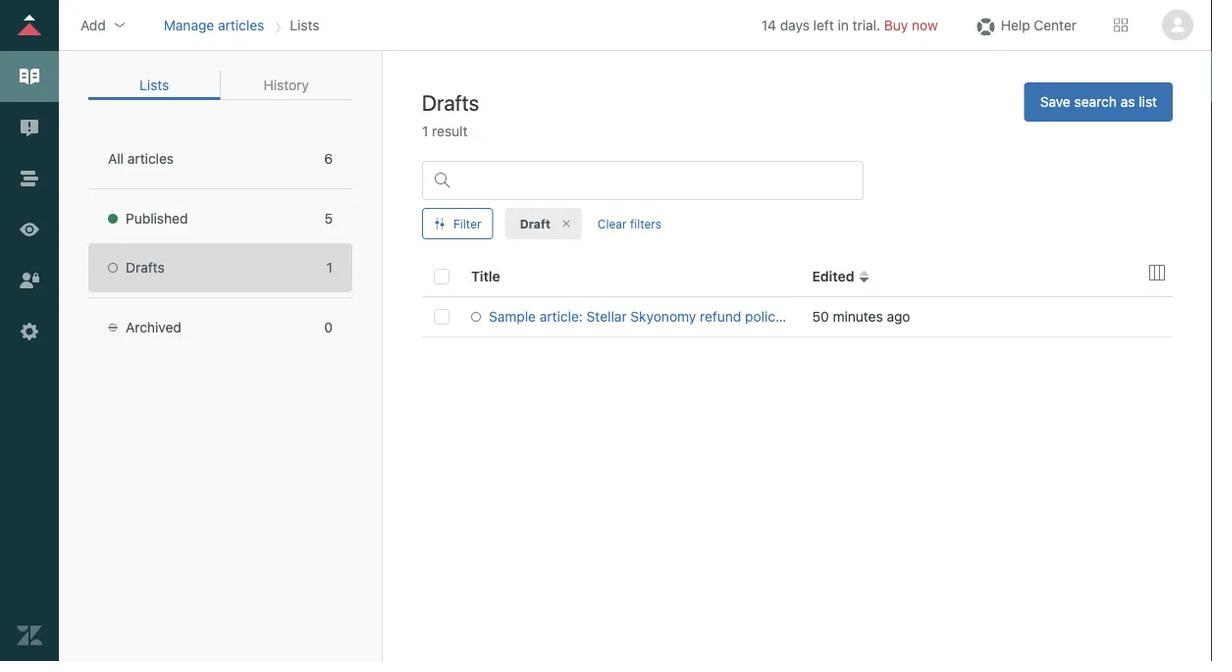 Task type: vqa. For each thing, say whether or not it's contained in the screenshot.
specific inside the Follow Users Can Follow A Specific Topic
no



Task type: describe. For each thing, give the bounding box(es) containing it.
50 minutes ago
[[812, 309, 910, 325]]

show and hide columns image
[[1149, 265, 1165, 281]]

articles for manage articles
[[218, 17, 264, 33]]

title
[[471, 268, 500, 285]]

14 days left in trial. buy now
[[761, 17, 938, 33]]

50
[[812, 309, 829, 325]]

center
[[1034, 17, 1077, 33]]

ago
[[887, 309, 910, 325]]

clear
[[598, 217, 627, 231]]

draft
[[520, 217, 550, 231]]

navigation containing manage articles
[[160, 10, 323, 40]]

clear filters button
[[586, 208, 673, 239]]

1 vertical spatial lists
[[140, 77, 169, 93]]

settings image
[[17, 319, 42, 344]]

zendesk products image
[[1114, 18, 1128, 32]]

result
[[432, 123, 468, 139]]

0 horizontal spatial drafts
[[126, 260, 165, 276]]

0
[[324, 319, 333, 336]]

1 horizontal spatial lists
[[290, 17, 319, 33]]

5
[[324, 211, 333, 227]]

0 vertical spatial drafts
[[422, 89, 479, 115]]

manage articles image
[[17, 64, 42, 89]]

edited
[[812, 268, 854, 285]]

customize design image
[[17, 217, 42, 242]]

save
[[1040, 94, 1070, 110]]

save search as list button
[[1024, 82, 1173, 122]]

search
[[1074, 94, 1117, 110]]

filter button
[[422, 208, 493, 239]]

articles for all articles
[[127, 151, 174, 167]]

stellar
[[587, 309, 627, 325]]

filter
[[453, 217, 481, 231]]

sample
[[489, 309, 536, 325]]

save search as list
[[1040, 94, 1157, 110]]

user permissions image
[[17, 268, 42, 293]]

zendesk image
[[17, 623, 42, 649]]



Task type: locate. For each thing, give the bounding box(es) containing it.
help
[[1001, 17, 1030, 33]]

help center button
[[967, 10, 1082, 40]]

lists down manage
[[140, 77, 169, 93]]

drafts up result
[[422, 89, 479, 115]]

history
[[264, 77, 309, 93]]

lists link
[[88, 71, 220, 100]]

article:
[[540, 309, 583, 325]]

0 vertical spatial articles
[[218, 17, 264, 33]]

left
[[813, 17, 834, 33]]

lists
[[290, 17, 319, 33], [140, 77, 169, 93]]

articles right all
[[127, 151, 174, 167]]

skyonomy
[[630, 309, 696, 325]]

14
[[761, 17, 776, 33]]

manage articles
[[164, 17, 264, 33]]

filters
[[630, 217, 662, 231]]

1 down 5 at the left of the page
[[326, 260, 333, 276]]

articles
[[218, 17, 264, 33], [127, 151, 174, 167]]

1 left result
[[422, 123, 428, 139]]

moderate content image
[[17, 115, 42, 140]]

0 vertical spatial lists
[[290, 17, 319, 33]]

0 horizontal spatial articles
[[127, 151, 174, 167]]

6
[[324, 151, 333, 167]]

as
[[1120, 94, 1135, 110]]

add button
[[75, 10, 133, 40]]

navigation
[[160, 10, 323, 40]]

manage articles link
[[164, 17, 264, 33]]

minutes
[[833, 309, 883, 325]]

1 result
[[422, 123, 468, 139]]

0 horizontal spatial 1
[[326, 260, 333, 276]]

all articles
[[108, 151, 174, 167]]

drafts down the published
[[126, 260, 165, 276]]

sample article: stellar skyonomy refund policies link
[[471, 307, 793, 327]]

published
[[126, 211, 188, 227]]

add
[[80, 17, 106, 33]]

0 horizontal spatial lists
[[140, 77, 169, 93]]

days
[[780, 17, 810, 33]]

1 horizontal spatial 1
[[422, 123, 428, 139]]

manage
[[164, 17, 214, 33]]

trial.
[[852, 17, 880, 33]]

clear filters
[[598, 217, 662, 231]]

lists up history
[[290, 17, 319, 33]]

1 for 1
[[326, 260, 333, 276]]

help center
[[1001, 17, 1077, 33]]

1
[[422, 123, 428, 139], [326, 260, 333, 276]]

archived
[[126, 319, 181, 336]]

1 vertical spatial 1
[[326, 260, 333, 276]]

articles right manage
[[218, 17, 264, 33]]

all
[[108, 151, 124, 167]]

in
[[838, 17, 849, 33]]

1 vertical spatial drafts
[[126, 260, 165, 276]]

1 for 1 result
[[422, 123, 428, 139]]

arrange content image
[[17, 166, 42, 191]]

edited button
[[812, 267, 870, 287]]

1 horizontal spatial articles
[[218, 17, 264, 33]]

sample article: stellar skyonomy refund policies
[[489, 309, 793, 325]]

1 horizontal spatial drafts
[[422, 89, 479, 115]]

list
[[1139, 94, 1157, 110]]

buy
[[884, 17, 908, 33]]

history link
[[220, 71, 352, 100]]

0 vertical spatial 1
[[422, 123, 428, 139]]

now
[[912, 17, 938, 33]]

drafts
[[422, 89, 479, 115], [126, 260, 165, 276]]

remove image
[[560, 218, 572, 230]]

1 vertical spatial articles
[[127, 151, 174, 167]]

policies
[[745, 309, 793, 325]]

refund
[[700, 309, 741, 325]]



